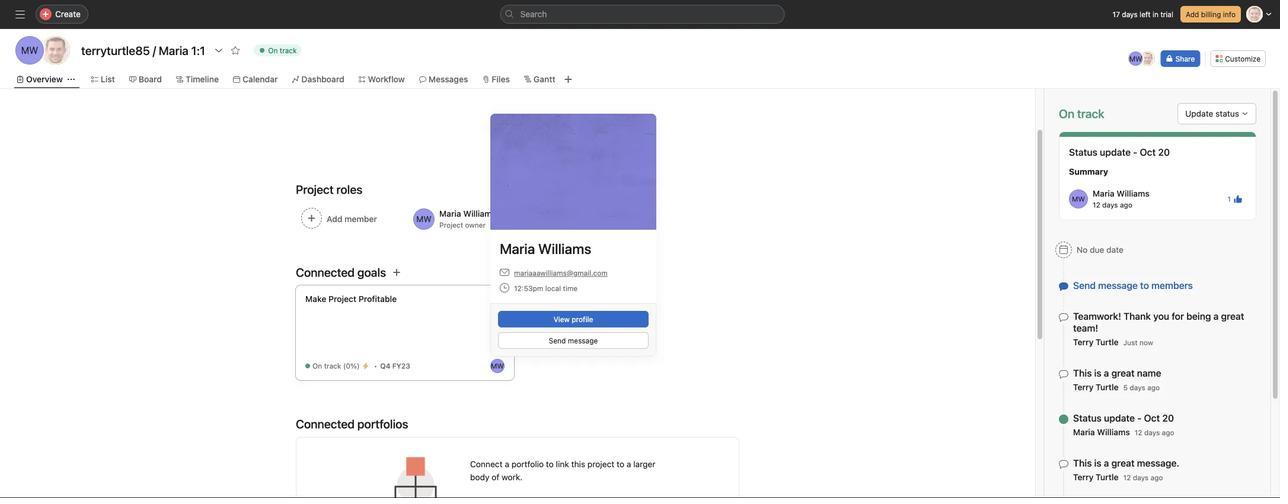 Task type: locate. For each thing, give the bounding box(es) containing it.
2 terry from the top
[[1074, 383, 1094, 393]]

0 vertical spatial turtle
[[1096, 338, 1119, 348]]

make project profitable
[[305, 294, 397, 304]]

12 down summary
[[1093, 201, 1101, 209]]

2 is from the top
[[1095, 458, 1102, 469]]

- left oct 20
[[1134, 147, 1138, 158]]

search list box
[[500, 5, 785, 24]]

1 vertical spatial project
[[329, 294, 357, 304]]

great
[[1222, 311, 1245, 322], [1112, 368, 1135, 379], [1112, 458, 1135, 469]]

great inside this is a great message. terry turtle 12 days ago
[[1112, 458, 1135, 469]]

connected goals
[[296, 265, 386, 279]]

terry
[[1074, 338, 1094, 348], [1074, 383, 1094, 393], [1074, 473, 1094, 483]]

12
[[1093, 201, 1101, 209], [1135, 429, 1143, 437], [1124, 474, 1131, 483]]

link
[[556, 460, 569, 469]]

1 horizontal spatial maria williams
[[500, 241, 592, 257]]

ago up date
[[1120, 201, 1133, 209]]

1 vertical spatial great
[[1112, 368, 1135, 379]]

great inside this is a great name terry turtle 5 days ago
[[1112, 368, 1135, 379]]

days inside this is a great name terry turtle 5 days ago
[[1130, 384, 1146, 392]]

days for name
[[1130, 384, 1146, 392]]

days down summary
[[1103, 201, 1118, 209]]

send message
[[549, 337, 598, 345]]

1 this from the top
[[1074, 368, 1092, 379]]

1 vertical spatial turtle
[[1096, 383, 1119, 393]]

great right being
[[1222, 311, 1245, 322]]

1 vertical spatial send
[[549, 337, 566, 345]]

terry inside teamwork! thank you for being a great team! terry turtle just now
[[1074, 338, 1094, 348]]

1 vertical spatial maria williams link
[[1074, 428, 1130, 438]]

maria williams for maria williams
[[500, 241, 592, 257]]

turtle
[[1096, 338, 1119, 348], [1096, 383, 1119, 393], [1096, 473, 1119, 483]]

None text field
[[78, 40, 208, 61]]

0 vertical spatial project
[[440, 221, 463, 229]]

message for send message
[[568, 337, 598, 345]]

terry down team!
[[1074, 338, 1094, 348]]

send down 'view'
[[549, 337, 566, 345]]

0 vertical spatial this
[[1074, 368, 1092, 379]]

3 terry from the top
[[1074, 473, 1094, 483]]

turtle down this is a great message. button
[[1096, 473, 1119, 483]]

this inside this is a great message. terry turtle 12 days ago
[[1074, 458, 1092, 469]]

0 vertical spatial maria williams link
[[1093, 189, 1150, 199]]

1 vertical spatial update
[[1104, 413, 1135, 424]]

to right project
[[617, 460, 625, 469]]

0 horizontal spatial 12
[[1093, 201, 1101, 209]]

0 vertical spatial is
[[1095, 368, 1102, 379]]

project left 'owner'
[[440, 221, 463, 229]]

2 this from the top
[[1074, 458, 1092, 469]]

1 vertical spatial is
[[1095, 458, 1102, 469]]

maria inside maria williams 12 days ago
[[1093, 189, 1115, 199]]

this
[[1074, 368, 1092, 379], [1074, 458, 1092, 469]]

calendar
[[243, 74, 278, 84]]

12 inside status update - oct 20 maria williams 12 days ago
[[1135, 429, 1143, 437]]

connect a portfolio to link this project to a larger body of work.
[[470, 460, 656, 483]]

maria down status update - oct 20 button
[[1074, 428, 1095, 438]]

status down this is a great name terry turtle 5 days ago
[[1074, 413, 1102, 424]]

maria inside status update - oct 20 maria williams 12 days ago
[[1074, 428, 1095, 438]]

2 vertical spatial terry turtle link
[[1074, 473, 1119, 483]]

0 horizontal spatial maria williams
[[440, 209, 496, 219]]

larger
[[634, 460, 656, 469]]

terry inside this is a great name terry turtle 5 days ago
[[1074, 383, 1094, 393]]

project roles
[[296, 182, 363, 196]]

williams inside status update - oct 20 maria williams 12 days ago
[[1098, 428, 1130, 438]]

teamwork! thank you for being a great team! terry turtle just now
[[1074, 311, 1245, 348]]

list
[[101, 74, 115, 84]]

is inside this is a great message. terry turtle 12 days ago
[[1095, 458, 1102, 469]]

terry turtle link down this is a great message. link
[[1074, 473, 1119, 483]]

0 vertical spatial -
[[1134, 147, 1138, 158]]

terry turtle link for 12
[[1074, 473, 1119, 483]]

1 horizontal spatial tt
[[1144, 55, 1153, 63]]

1 vertical spatial status
[[1074, 413, 1102, 424]]

this
[[572, 460, 585, 469]]

•
[[374, 362, 377, 370]]

members
[[1152, 280, 1193, 292]]

status update - oct 20
[[1069, 147, 1170, 158]]

to left members
[[1141, 280, 1150, 292]]

document
[[289, 76, 747, 136]]

12 inside maria williams 12 days ago
[[1093, 201, 1101, 209]]

message
[[1099, 280, 1138, 292], [568, 337, 598, 345]]

message for send message to members
[[1099, 280, 1138, 292]]

teamwork!
[[1074, 311, 1122, 322]]

3 turtle from the top
[[1096, 473, 1119, 483]]

on for on track (0%)
[[313, 362, 322, 370]]

send message to members
[[1074, 280, 1193, 292]]

- inside status update - oct 20 maria williams 12 days ago
[[1138, 413, 1142, 424]]

add
[[1186, 10, 1200, 18]]

1 vertical spatial -
[[1138, 413, 1142, 424]]

0 horizontal spatial track
[[280, 46, 297, 55]]

on
[[268, 46, 278, 55], [313, 362, 322, 370]]

track up the dashboard link
[[280, 46, 297, 55]]

status
[[1069, 147, 1098, 158], [1074, 413, 1102, 424]]

send for send message
[[549, 337, 566, 345]]

0 vertical spatial maria
[[1093, 189, 1115, 199]]

1 vertical spatial terry
[[1074, 383, 1094, 393]]

expand sidebar image
[[15, 9, 25, 19]]

days right 5
[[1130, 384, 1146, 392]]

turtle inside this is a great name terry turtle 5 days ago
[[1096, 383, 1119, 393]]

view
[[554, 316, 570, 324]]

update inside status update - oct 20 maria williams 12 days ago
[[1104, 413, 1135, 424]]

maria williams
[[440, 209, 496, 219], [500, 241, 592, 257]]

maria williams up 'mariaaawilliams@gmail.com'
[[500, 241, 592, 257]]

3 terry turtle link from the top
[[1074, 473, 1119, 483]]

turtle inside this is a great message. terry turtle 12 days ago
[[1096, 473, 1119, 483]]

maria williams link down summary
[[1093, 189, 1150, 199]]

a
[[1214, 311, 1219, 322], [1104, 368, 1109, 379], [1104, 458, 1109, 469], [505, 460, 510, 469], [627, 460, 631, 469]]

ago down name
[[1148, 384, 1160, 392]]

this is a great message. terry turtle 12 days ago
[[1074, 458, 1180, 483]]

track left (0%)
[[324, 362, 341, 370]]

add member
[[327, 214, 377, 224]]

on up calendar
[[268, 46, 278, 55]]

project for make
[[329, 294, 357, 304]]

tt up the overview
[[50, 45, 62, 56]]

williams inside maria williams 12 days ago
[[1117, 189, 1150, 199]]

1 vertical spatial this
[[1074, 458, 1092, 469]]

days right 17
[[1122, 10, 1138, 18]]

0 horizontal spatial project
[[329, 294, 357, 304]]

terry turtle link down this is a great name link
[[1074, 383, 1119, 393]]

1 horizontal spatial send
[[1074, 280, 1096, 292]]

-
[[1134, 147, 1138, 158], [1138, 413, 1142, 424]]

0 vertical spatial great
[[1222, 311, 1245, 322]]

0 horizontal spatial send
[[549, 337, 566, 345]]

update
[[1100, 147, 1131, 158], [1104, 413, 1135, 424]]

maria down summary
[[1093, 189, 1115, 199]]

this for this is a great message.
[[1074, 458, 1092, 469]]

is
[[1095, 368, 1102, 379], [1095, 458, 1102, 469]]

0 vertical spatial message
[[1099, 280, 1138, 292]]

project
[[440, 221, 463, 229], [329, 294, 357, 304]]

ago
[[1120, 201, 1133, 209], [1148, 384, 1160, 392], [1162, 429, 1175, 437], [1151, 474, 1163, 483]]

thank
[[1124, 311, 1151, 322]]

show options image
[[214, 46, 224, 55]]

add member button
[[296, 203, 403, 236]]

dashboard
[[302, 74, 344, 84]]

1 horizontal spatial track
[[324, 362, 341, 370]]

send up the teamwork!
[[1074, 280, 1096, 292]]

1
[[1228, 195, 1231, 203]]

update down 5
[[1104, 413, 1135, 424]]

status inside status update - oct 20 maria williams 12 days ago
[[1074, 413, 1102, 424]]

williams
[[1117, 189, 1150, 199], [1098, 428, 1130, 438]]

ago inside this is a great name terry turtle 5 days ago
[[1148, 384, 1160, 392]]

messages link
[[419, 73, 468, 86]]

is inside this is a great name terry turtle 5 days ago
[[1095, 368, 1102, 379]]

williams down status update - oct 20 button
[[1098, 428, 1130, 438]]

on left (0%)
[[313, 362, 322, 370]]

on inside dropdown button
[[268, 46, 278, 55]]

1 vertical spatial 12
[[1135, 429, 1143, 437]]

1 horizontal spatial on
[[313, 362, 322, 370]]

to left link
[[546, 460, 554, 469]]

12 down status update - oct 20 button
[[1135, 429, 1143, 437]]

workflow link
[[359, 73, 405, 86]]

maria williams 12 days ago
[[1093, 189, 1150, 209]]

1 terry from the top
[[1074, 338, 1094, 348]]

0 vertical spatial track
[[280, 46, 297, 55]]

days for 20
[[1145, 429, 1160, 437]]

1 terry turtle link from the top
[[1074, 338, 1119, 348]]

no due date button
[[1050, 240, 1129, 261]]

project right make
[[329, 294, 357, 304]]

1 vertical spatial williams
[[1098, 428, 1130, 438]]

maria williams up 'owner'
[[440, 209, 496, 219]]

maria williams link down status update - oct 20 button
[[1074, 428, 1130, 438]]

12 inside this is a great message. terry turtle 12 days ago
[[1124, 474, 1131, 483]]

1 turtle from the top
[[1096, 338, 1119, 348]]

1 vertical spatial maria williams
[[500, 241, 592, 257]]

billing
[[1202, 10, 1222, 18]]

overview link
[[17, 73, 63, 86]]

ago inside status update - oct 20 maria williams 12 days ago
[[1162, 429, 1175, 437]]

ago inside this is a great message. terry turtle 12 days ago
[[1151, 474, 1163, 483]]

12 for update
[[1135, 429, 1143, 437]]

0 vertical spatial maria williams
[[440, 209, 496, 219]]

0 vertical spatial 12
[[1093, 201, 1101, 209]]

0 vertical spatial williams
[[1117, 189, 1150, 199]]

terry turtle link for team!
[[1074, 338, 1119, 348]]

ago for 20
[[1162, 429, 1175, 437]]

days down oct
[[1145, 429, 1160, 437]]

1 vertical spatial message
[[568, 337, 598, 345]]

terry down this is a great message. link
[[1074, 473, 1094, 483]]

1 horizontal spatial 12
[[1124, 474, 1131, 483]]

great up 5
[[1112, 368, 1135, 379]]

send for send message to members
[[1074, 280, 1096, 292]]

2 vertical spatial great
[[1112, 458, 1135, 469]]

- inside latest status update element
[[1134, 147, 1138, 158]]

this inside this is a great name terry turtle 5 days ago
[[1074, 368, 1092, 379]]

owner
[[465, 221, 486, 229]]

this down status update - oct 20 maria williams 12 days ago
[[1074, 458, 1092, 469]]

1 vertical spatial terry turtle link
[[1074, 383, 1119, 393]]

1 horizontal spatial message
[[1099, 280, 1138, 292]]

0 vertical spatial terry
[[1074, 338, 1094, 348]]

ago down message.
[[1151, 474, 1163, 483]]

track for on track (0%)
[[324, 362, 341, 370]]

1 button
[[1224, 191, 1247, 208]]

track inside dropdown button
[[280, 46, 297, 55]]

days inside status update - oct 20 maria williams 12 days ago
[[1145, 429, 1160, 437]]

2 terry turtle link from the top
[[1074, 383, 1119, 393]]

12 down this is a great message. button
[[1124, 474, 1131, 483]]

turtle left just
[[1096, 338, 1119, 348]]

2 vertical spatial terry
[[1074, 473, 1094, 483]]

1 vertical spatial maria
[[1074, 428, 1095, 438]]

maria williams for maria williams project owner
[[440, 209, 496, 219]]

2 vertical spatial turtle
[[1096, 473, 1119, 483]]

1 vertical spatial track
[[324, 362, 341, 370]]

to
[[1141, 280, 1150, 292], [546, 460, 554, 469], [617, 460, 625, 469]]

2 turtle from the top
[[1096, 383, 1119, 393]]

send inside 'button'
[[549, 337, 566, 345]]

1 vertical spatial on
[[313, 362, 322, 370]]

maria williams link inside latest status update element
[[1093, 189, 1150, 199]]

turtle down this is a great name link
[[1096, 383, 1119, 393]]

0 vertical spatial terry turtle link
[[1074, 338, 1119, 348]]

connect
[[470, 460, 503, 469]]

0 vertical spatial on
[[268, 46, 278, 55]]

terry turtle link down team!
[[1074, 338, 1119, 348]]

0 horizontal spatial on
[[268, 46, 278, 55]]

tt left share button
[[1144, 55, 1153, 63]]

message inside 'button'
[[568, 337, 598, 345]]

0 vertical spatial status
[[1069, 147, 1098, 158]]

timeline
[[186, 74, 219, 84]]

days inside this is a great message. terry turtle 12 days ago
[[1133, 474, 1149, 483]]

0 vertical spatial send
[[1074, 280, 1096, 292]]

info
[[1224, 10, 1236, 18]]

1 horizontal spatial project
[[440, 221, 463, 229]]

ago down "20"
[[1162, 429, 1175, 437]]

5
[[1124, 384, 1128, 392]]

1 is from the top
[[1095, 368, 1102, 379]]

terry inside this is a great message. terry turtle 12 days ago
[[1074, 473, 1094, 483]]

status for status update - oct 20 maria williams 12 days ago
[[1074, 413, 1102, 424]]

this down team!
[[1074, 368, 1092, 379]]

share button
[[1161, 50, 1201, 67]]

williams down 'status update - oct 20'
[[1117, 189, 1150, 199]]

2 vertical spatial 12
[[1124, 474, 1131, 483]]

view profile button
[[498, 311, 649, 328]]

update up summary
[[1100, 147, 1131, 158]]

0 horizontal spatial message
[[568, 337, 598, 345]]

days down this is a great message. button
[[1133, 474, 1149, 483]]

project inside maria williams project owner
[[440, 221, 463, 229]]

being
[[1187, 311, 1212, 322]]

left
[[1140, 10, 1151, 18]]

a inside this is a great message. terry turtle 12 days ago
[[1104, 458, 1109, 469]]

local
[[545, 285, 561, 293]]

status up summary
[[1069, 147, 1098, 158]]

0 vertical spatial update
[[1100, 147, 1131, 158]]

overview
[[26, 74, 63, 84]]

terry down this is a great name link
[[1074, 383, 1094, 393]]

2 horizontal spatial 12
[[1135, 429, 1143, 437]]

time
[[563, 285, 578, 293]]

this is a great message. button
[[1074, 458, 1180, 470]]

message down profile
[[568, 337, 598, 345]]

q4 fy23 button
[[377, 360, 425, 372]]

great left message.
[[1112, 458, 1135, 469]]

add billing info button
[[1181, 6, 1241, 23]]

message down date
[[1099, 280, 1138, 292]]

- left oct
[[1138, 413, 1142, 424]]



Task type: describe. For each thing, give the bounding box(es) containing it.
in
[[1153, 10, 1159, 18]]

oct
[[1144, 413, 1160, 424]]

12 for is
[[1124, 474, 1131, 483]]

gantt link
[[524, 73, 556, 86]]

create
[[55, 9, 81, 19]]

customize button
[[1211, 50, 1266, 67]]

terry for this is a great message.
[[1074, 473, 1094, 483]]

a inside teamwork! thank you for being a great team! terry turtle just now
[[1214, 311, 1219, 322]]

for
[[1172, 311, 1185, 322]]

update status button
[[1178, 103, 1257, 125]]

on track
[[1059, 107, 1105, 121]]

status update - oct 20 button
[[1074, 413, 1175, 425]]

of
[[492, 473, 500, 483]]

on track
[[268, 46, 297, 55]]

portfolio
[[512, 460, 544, 469]]

trial
[[1161, 10, 1174, 18]]

mariaaawilliams@gmail.com
[[514, 269, 608, 278]]

status
[[1216, 109, 1240, 119]]

0 horizontal spatial tt
[[50, 45, 62, 56]]

files
[[492, 74, 510, 84]]

team!
[[1074, 323, 1099, 334]]

turtle for message.
[[1096, 473, 1119, 483]]

update for oct
[[1104, 413, 1135, 424]]

on for on track
[[268, 46, 278, 55]]

tab actions image
[[68, 76, 75, 83]]

share
[[1176, 55, 1195, 63]]

messages
[[429, 74, 468, 84]]

just
[[1124, 339, 1138, 347]]

on track (0%)
[[313, 362, 360, 370]]

update for oct 20
[[1100, 147, 1131, 158]]

no
[[1077, 245, 1088, 255]]

add to starred image
[[231, 46, 240, 55]]

add goal image
[[392, 268, 402, 277]]

profile
[[572, 316, 593, 324]]

search
[[520, 9, 547, 19]]

12:53pm local time
[[514, 285, 578, 293]]

- for oct 20
[[1134, 147, 1138, 158]]

send message button
[[498, 333, 649, 349]]

latest status update element
[[1059, 132, 1257, 221]]

date
[[1107, 245, 1124, 255]]

terry for this is a great name
[[1074, 383, 1094, 393]]

teamwork! thank you for being a great team! link
[[1074, 311, 1245, 334]]

mw inside latest status update element
[[1072, 195, 1085, 203]]

message.
[[1137, 458, 1180, 469]]

you
[[1154, 311, 1170, 322]]

due
[[1090, 245, 1105, 255]]

work.
[[502, 473, 523, 483]]

dashboard link
[[292, 73, 344, 86]]

great for name
[[1112, 368, 1135, 379]]

make
[[305, 294, 326, 304]]

now
[[1140, 339, 1154, 347]]

ago for message.
[[1151, 474, 1163, 483]]

no due date
[[1077, 245, 1124, 255]]

update
[[1186, 109, 1214, 119]]

board link
[[129, 73, 162, 86]]

add billing info
[[1186, 10, 1236, 18]]

• q4 fy23
[[374, 362, 410, 370]]

on track button
[[249, 42, 307, 59]]

add tab image
[[564, 75, 573, 84]]

name
[[1137, 368, 1162, 379]]

calendar link
[[233, 73, 278, 86]]

days for message.
[[1133, 474, 1149, 483]]

update status
[[1186, 109, 1240, 119]]

summary
[[1069, 167, 1109, 177]]

customize
[[1226, 55, 1261, 63]]

send message to members button
[[1074, 280, 1193, 292]]

search button
[[500, 5, 785, 24]]

turtle inside teamwork! thank you for being a great team! terry turtle just now
[[1096, 338, 1119, 348]]

project
[[588, 460, 615, 469]]

20
[[1163, 413, 1174, 424]]

files link
[[482, 73, 510, 86]]

ago inside maria williams 12 days ago
[[1120, 201, 1133, 209]]

this is a great name terry turtle 5 days ago
[[1074, 368, 1162, 393]]

fy23
[[393, 362, 410, 370]]

2 horizontal spatial to
[[1141, 280, 1150, 292]]

q4
[[380, 362, 391, 370]]

0 horizontal spatial to
[[546, 460, 554, 469]]

profitable
[[359, 294, 397, 304]]

workflow
[[368, 74, 405, 84]]

track for on track
[[280, 46, 297, 55]]

maria williams project owner
[[440, 209, 496, 229]]

days inside maria williams 12 days ago
[[1103, 201, 1118, 209]]

is for this is a great name
[[1095, 368, 1102, 379]]

terry turtle link for 5
[[1074, 383, 1119, 393]]

this is a great name button
[[1074, 368, 1162, 380]]

create button
[[36, 5, 88, 24]]

great inside teamwork! thank you for being a great team! terry turtle just now
[[1222, 311, 1245, 322]]

status for status update - oct 20
[[1069, 147, 1098, 158]]

great for message.
[[1112, 458, 1135, 469]]

is for this is a great message.
[[1095, 458, 1102, 469]]

body
[[470, 473, 490, 483]]

status update - oct 20 maria williams 12 days ago
[[1074, 413, 1175, 438]]

connected portfolios
[[296, 417, 408, 431]]

gantt
[[534, 74, 556, 84]]

17 days left in trial
[[1113, 10, 1174, 18]]

teamwork! thank you for being a great team! button
[[1074, 311, 1257, 335]]

a inside this is a great name terry turtle 5 days ago
[[1104, 368, 1109, 379]]

(0%)
[[343, 362, 360, 370]]

this is a great name link
[[1074, 368, 1162, 379]]

this for this is a great name
[[1074, 368, 1092, 379]]

mariaaawilliams@gmail.com link
[[514, 268, 608, 279]]

- for oct
[[1138, 413, 1142, 424]]

turtle for name
[[1096, 383, 1119, 393]]

view profile
[[554, 316, 593, 324]]

12:53pm
[[514, 285, 543, 293]]

ago for name
[[1148, 384, 1160, 392]]

oct 20
[[1140, 147, 1170, 158]]

1 horizontal spatial to
[[617, 460, 625, 469]]

project for maria williams
[[440, 221, 463, 229]]



Task type: vqa. For each thing, say whether or not it's contained in the screenshot.
update
yes



